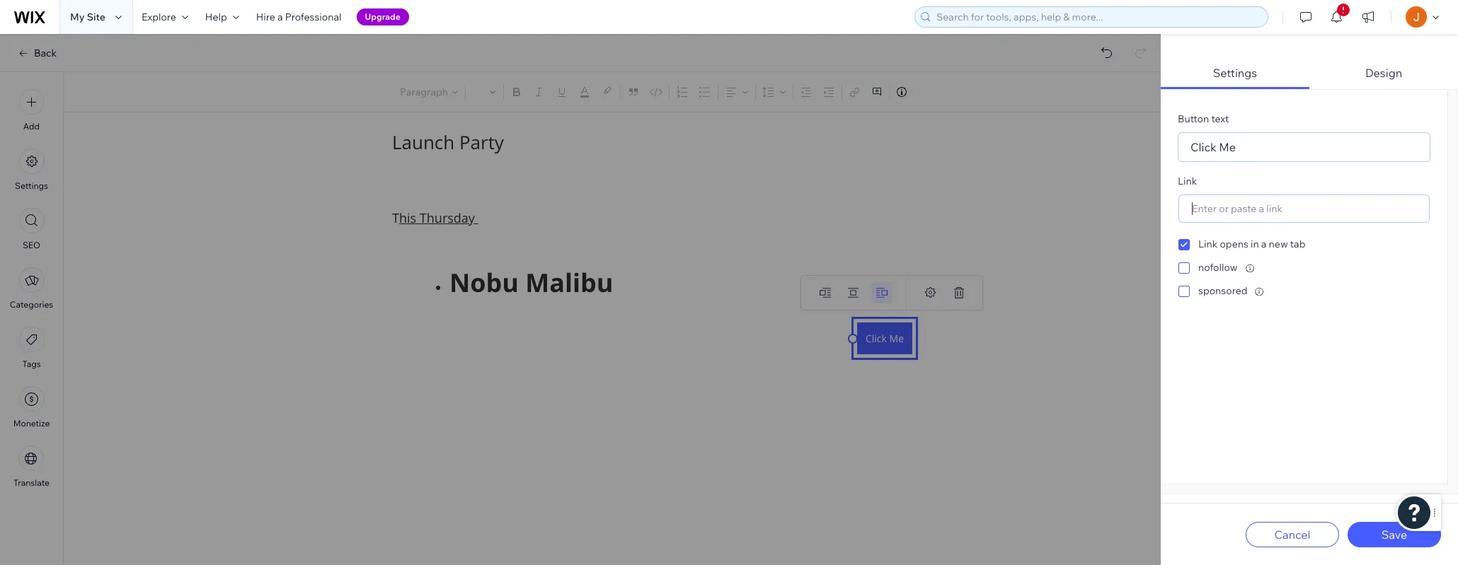 Task type: locate. For each thing, give the bounding box(es) containing it.
text
[[1211, 113, 1229, 125]]

ricosmodal dialog
[[1161, 0, 1458, 566]]

1 horizontal spatial a
[[1261, 238, 1267, 251]]

e.g., Click here text field
[[1178, 132, 1431, 162]]

link down button text
[[1178, 175, 1197, 188]]

settings
[[1213, 66, 1257, 80], [15, 181, 48, 191]]

add
[[23, 121, 40, 132]]

save
[[1382, 528, 1407, 542]]

a right in
[[1261, 238, 1267, 251]]

1 vertical spatial settings button
[[15, 149, 48, 191]]

Search for tools, apps, help & more... field
[[932, 7, 1264, 27]]

settings inside menu
[[15, 181, 48, 191]]

my
[[70, 11, 85, 23]]

menu
[[0, 81, 63, 497]]

settings up seo button
[[15, 181, 48, 191]]

translate
[[13, 478, 50, 488]]

button
[[1178, 18, 1223, 36], [1178, 113, 1209, 125]]

tab list
[[1161, 55, 1458, 495]]

0 vertical spatial settings button
[[1161, 55, 1310, 89]]

a
[[277, 11, 283, 23], [1261, 238, 1267, 251]]

a right hire
[[277, 11, 283, 23]]

click me button
[[857, 323, 912, 355]]

link opens in a new tab
[[1198, 238, 1306, 251]]

0 vertical spatial settings
[[1213, 66, 1257, 80]]

link for link
[[1178, 175, 1197, 188]]

1 button from the top
[[1178, 18, 1223, 36]]

2 button from the top
[[1178, 113, 1209, 125]]

tab list containing settings
[[1161, 55, 1458, 495]]

settings up text
[[1213, 66, 1257, 80]]

0 horizontal spatial a
[[277, 11, 283, 23]]

0 vertical spatial a
[[277, 11, 283, 23]]

t
[[392, 210, 399, 227]]

form
[[1179, 195, 1430, 311]]

malibu
[[525, 265, 613, 300]]

1 vertical spatial settings
[[15, 181, 48, 191]]

nobu
[[450, 265, 519, 300]]

Enter or paste a link url field
[[1179, 195, 1430, 223]]

form containing link opens in a new tab
[[1179, 195, 1430, 311]]

1 vertical spatial a
[[1261, 238, 1267, 251]]

link for link opens in a new tab
[[1198, 238, 1218, 251]]

0 vertical spatial button
[[1178, 18, 1223, 36]]

design
[[1365, 66, 1402, 80]]

button inside 'settings' tab panel
[[1178, 113, 1209, 125]]

1 horizontal spatial settings
[[1213, 66, 1257, 80]]

link
[[1178, 175, 1197, 188], [1198, 238, 1218, 251]]

explore
[[142, 11, 176, 23]]

settings button down add
[[15, 149, 48, 191]]

settings tab panel
[[1161, 90, 1458, 495]]

1 vertical spatial link
[[1198, 238, 1218, 251]]

1 vertical spatial button
[[1178, 113, 1209, 125]]

save button
[[1348, 522, 1441, 548]]

link up the nofollow
[[1198, 238, 1218, 251]]

0 vertical spatial link
[[1178, 175, 1197, 188]]

settings button up text
[[1161, 55, 1310, 89]]

0 horizontal spatial settings
[[15, 181, 48, 191]]

0 horizontal spatial link
[[1178, 175, 1197, 188]]

settings inside tab list
[[1213, 66, 1257, 80]]

settings button
[[1161, 55, 1310, 89], [15, 149, 48, 191]]

monetize
[[13, 418, 50, 429]]

back
[[34, 47, 57, 59]]

monetize button
[[13, 387, 50, 429]]

0 horizontal spatial settings button
[[15, 149, 48, 191]]

site
[[87, 11, 105, 23]]

None text field
[[392, 171, 916, 506]]

1 horizontal spatial link
[[1198, 238, 1218, 251]]

hire a professional link
[[248, 0, 350, 34]]

1 horizontal spatial settings button
[[1161, 55, 1310, 89]]

categories button
[[10, 268, 53, 310]]



Task type: vqa. For each thing, say whether or not it's contained in the screenshot.
the 'Sidebar' element
no



Task type: describe. For each thing, give the bounding box(es) containing it.
menu containing add
[[0, 81, 63, 497]]

button for button
[[1178, 18, 1223, 36]]

upgrade button
[[356, 8, 409, 25]]

seo button
[[19, 208, 44, 251]]

tags
[[22, 359, 41, 370]]

translate button
[[13, 446, 50, 488]]

thursday
[[420, 210, 475, 227]]

professional
[[285, 11, 342, 23]]

tab
[[1290, 238, 1306, 251]]

my site
[[70, 11, 105, 23]]

cancel button
[[1246, 522, 1339, 548]]

form inside 'settings' tab panel
[[1179, 195, 1430, 311]]

t his thursday
[[392, 210, 478, 227]]

tags button
[[19, 327, 44, 370]]

new
[[1269, 238, 1288, 251]]

upgrade
[[365, 11, 400, 22]]

nobu malibu
[[450, 265, 613, 300]]

opens
[[1220, 238, 1249, 251]]

help button
[[197, 0, 248, 34]]

seo
[[23, 240, 40, 251]]

add button
[[19, 89, 44, 132]]

click me
[[866, 332, 904, 345]]

nofollow
[[1198, 261, 1238, 274]]

categories
[[10, 299, 53, 310]]

help
[[205, 11, 227, 23]]

in
[[1251, 238, 1259, 251]]

cancel
[[1275, 528, 1311, 542]]

sponsored
[[1198, 285, 1248, 297]]

design button
[[1310, 55, 1458, 89]]

back button
[[17, 47, 57, 59]]

click
[[866, 332, 887, 345]]

a inside 'settings' tab panel
[[1261, 238, 1267, 251]]

hire a professional
[[256, 11, 342, 23]]

button text
[[1178, 113, 1229, 125]]

Add a Catchy Title text field
[[392, 130, 906, 155]]

his
[[399, 210, 416, 227]]

button for button text
[[1178, 113, 1209, 125]]

none text field containing nobu malibu
[[392, 171, 916, 506]]

hire
[[256, 11, 275, 23]]

me
[[889, 332, 904, 345]]



